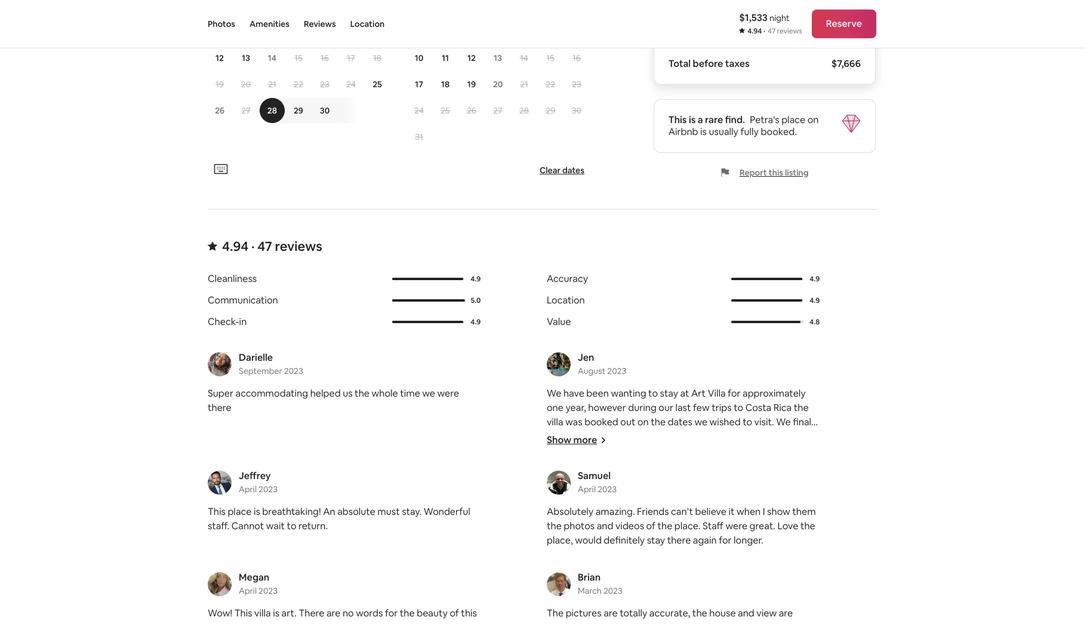 Task type: locate. For each thing, give the bounding box(es) containing it.
25 for bottom 25 button
[[441, 105, 450, 116]]

16
[[321, 52, 329, 63], [573, 52, 581, 63]]

1 horizontal spatial 19
[[468, 79, 476, 89]]

again
[[693, 534, 717, 546]]

1 vertical spatial 24
[[415, 105, 424, 116]]

petra's place on airbnb is usually fully booked.
[[669, 113, 819, 138]]

2023 inside jen august 2023
[[608, 365, 627, 376]]

the right us
[[355, 387, 370, 400]]

the down them
[[801, 520, 816, 532]]

but
[[582, 616, 598, 620]]

2 23 button from the left
[[564, 72, 590, 97]]

2 26 from the left
[[467, 105, 477, 116]]

2 12 button from the left
[[459, 45, 485, 70]]

brian image
[[547, 572, 571, 596]]

9, saturday, december 2023. unavailable button
[[565, 19, 590, 44]]

0 horizontal spatial i
[[547, 545, 549, 557]]

2 13 from the left
[[494, 52, 502, 63]]

4.9
[[471, 274, 481, 284], [810, 274, 820, 284], [810, 296, 820, 305], [471, 317, 481, 327]]

0 horizontal spatial 26
[[215, 105, 225, 116]]

1 vertical spatial expected.
[[652, 616, 696, 620]]

point
[[773, 559, 796, 572]]

4.9 for cleanliness
[[471, 274, 481, 284]]

0 horizontal spatial it
[[690, 430, 696, 443]]

were
[[438, 387, 459, 400], [726, 520, 748, 532]]

want
[[737, 559, 759, 572]]

megan image
[[208, 572, 232, 596], [208, 572, 232, 596]]

19 button down 5, tuesday, december 2023. available. select as check-in date. button
[[459, 72, 485, 97]]

16 button down 9 "button"
[[312, 45, 338, 70]]

16 button
[[312, 45, 338, 70], [564, 45, 590, 70]]

1 horizontal spatial 12
[[468, 52, 476, 63]]

13 button down 6 button
[[233, 45, 259, 70]]

23 for second 23 "button" from right
[[320, 79, 330, 89]]

1 13 button from the left
[[233, 45, 259, 70]]

to right trips
[[734, 401, 744, 414]]

1 horizontal spatial $1,533
[[740, 11, 768, 24]]

an down "overwhelming" on the right
[[617, 487, 627, 500]]

0 horizontal spatial was
[[566, 416, 583, 428]]

people
[[705, 473, 735, 486]]

1 horizontal spatial 27
[[494, 105, 503, 116]]

19 button
[[207, 72, 233, 97], [459, 72, 485, 97]]

on inside petra's place on airbnb is usually fully booked.
[[808, 113, 819, 126]]

5 inside button
[[218, 26, 222, 37]]

0 vertical spatial 10 button
[[338, 19, 364, 44]]

it left when
[[729, 505, 735, 518]]

approximately
[[743, 387, 806, 400]]

2023 inside jeffrey april 2023
[[259, 484, 278, 494]]

easily
[[560, 502, 584, 514]]

2023 down megan
[[259, 585, 278, 596]]

14 button down 7 "button"
[[259, 45, 286, 70]]

0 vertical spatial 10
[[347, 26, 356, 37]]

0 horizontal spatial hotel
[[547, 530, 570, 543]]

0 vertical spatial an
[[617, 487, 627, 500]]

there down place.
[[668, 534, 691, 546]]

of
[[662, 516, 671, 529], [796, 516, 805, 529], [647, 520, 656, 532], [450, 607, 459, 619]]

1 vertical spatial the
[[759, 588, 776, 600]]

villa
[[708, 387, 726, 400], [613, 444, 631, 457], [778, 588, 796, 600]]

an left the easily
[[547, 502, 558, 514]]

3, friday, november 2023. available. select as check-in date. button
[[339, 0, 364, 18]]

0 horizontal spatial as
[[736, 430, 745, 443]]

24 for the topmost 24 button
[[347, 79, 356, 89]]

april down samuel on the bottom right of page
[[578, 484, 596, 494]]

are down amazing
[[759, 444, 773, 457]]

house
[[710, 607, 736, 619]]

17 up 31
[[415, 79, 423, 89]]

and
[[672, 430, 688, 443], [600, 459, 616, 471], [803, 487, 820, 500], [597, 520, 614, 532], [789, 602, 806, 615], [738, 607, 755, 619]]

are inside wow! this villa is art. there are no words for the beauty of this
[[327, 607, 341, 619]]

6, wednesday, december 2023. this day is only available for checkout. button
[[486, 19, 511, 44]]

1 20 from the left
[[241, 79, 251, 89]]

2 22 button from the left
[[538, 72, 564, 97]]

the inside super accommodating helped us the whole time we were there
[[355, 387, 370, 400]]

villa inside wow! this villa is art. there are no words for the beauty of this
[[255, 607, 271, 619]]

usually
[[709, 125, 739, 138]]

0 vertical spatial villa
[[547, 416, 564, 428]]

0 horizontal spatial 25 button
[[364, 72, 391, 97]]

5.0
[[471, 296, 481, 305]]

dates
[[563, 165, 585, 176], [668, 416, 693, 428]]

0 vertical spatial out
[[621, 416, 636, 428]]

1 horizontal spatial 4.94 · 47 reviews
[[748, 26, 803, 36]]

1 vertical spatial 4.94
[[222, 238, 249, 254]]

1 15 from the left
[[295, 52, 303, 63]]

jeffrey image
[[208, 471, 232, 494], [208, 471, 232, 494]]

are up two
[[680, 459, 694, 471]]

amenities
[[635, 459, 678, 471]]

is right it
[[780, 459, 787, 471]]

0 horizontal spatial 20
[[241, 79, 251, 89]]

were inside super accommodating helped us the whole time we were there
[[438, 387, 459, 400]]

airbnb inside the we have been wanting to stay at art villa for approximately one year, however during our last few trips to costa rica the villa was booked out on the dates we wished to visit.  we finally got the chance to stay here, and it was just as amazing as we expected. the villa is stunning, the sunset views are unmatched and the amenities are almost hotel like. it is huge, felt a bit overwhelming for only two people lol. although this is an airbnb they do offer food, spa services, and an easily accessible sauna on the property. there is also a gym located on the lower floor of the villa, which gave it more of a hotel feel. i had seen some negative reviews leading up to our stay regarding bugs in the villa, cleanliness etc. i want to point out that this is completely normal in costa rica so please don't let these reviews scare you away from staying here. the villa is located up a hill, literally in the trees. yes there are bugs and wildlife, but this is to be expected.
[[629, 487, 659, 500]]

1, wednesday, november 2023. unavailable button
[[286, 0, 311, 18]]

samuel april 2023
[[578, 469, 617, 494]]

place up cannot
[[228, 505, 252, 518]]

you
[[635, 588, 651, 600]]

is left usually at top
[[701, 125, 707, 138]]

13 button down 6, wednesday, december 2023. this day is only available for checkout. button
[[485, 45, 511, 70]]

1 12 from the left
[[216, 52, 224, 63]]

4.9 for accuracy
[[810, 274, 820, 284]]

it
[[690, 430, 696, 443], [729, 505, 735, 518], [763, 516, 769, 529]]

i left had
[[547, 545, 549, 557]]

the down chance
[[594, 444, 611, 457]]

· up cleanliness
[[251, 238, 255, 254]]

4.9 out of 5.0 image
[[392, 278, 465, 280], [392, 278, 463, 280], [732, 278, 804, 280], [732, 278, 803, 280], [732, 299, 804, 302], [732, 299, 803, 302], [392, 321, 465, 323], [392, 321, 463, 323]]

0 horizontal spatial 22
[[294, 79, 303, 89]]

the down from
[[693, 607, 708, 619]]

1 horizontal spatial 16 button
[[564, 45, 590, 70]]

15 button down 8, friday, december 2023. unavailable button
[[538, 45, 564, 70]]

2023 for samuel
[[598, 484, 617, 494]]

2, saturday, december 2023. available. select as check-in date. button
[[564, 0, 590, 18]]

0 horizontal spatial we
[[423, 387, 435, 400]]

1 horizontal spatial costa
[[746, 401, 772, 414]]

absolutely amazing. friends can't believe it when i show them the photos and videos of the place. staff were great. love the place, would definitely stay there again for longer.
[[547, 505, 816, 546]]

1 23 from the left
[[320, 79, 330, 89]]

and down here.
[[738, 607, 755, 619]]

12 for first 12 button from the left
[[216, 52, 224, 63]]

rica down approximately
[[774, 401, 792, 414]]

reviews button
[[304, 0, 336, 48]]

14 down 7, thursday, december 2023. unavailable 'button'
[[520, 52, 529, 63]]

1 22 button from the left
[[286, 72, 312, 97]]

darielle image
[[208, 352, 232, 376], [208, 352, 232, 376]]

lol.
[[737, 473, 750, 486]]

costa up from
[[688, 573, 714, 586]]

rica down etc.
[[716, 573, 734, 586]]

for right words
[[385, 607, 398, 619]]

august
[[578, 365, 606, 376]]

location button
[[351, 0, 385, 48]]

1 horizontal spatial an
[[617, 487, 627, 500]]

one
[[547, 401, 564, 414]]

amazing.
[[596, 505, 635, 518]]

0 horizontal spatial 14 button
[[259, 45, 286, 70]]

more down booked
[[574, 434, 598, 446]]

as
[[736, 430, 745, 443], [787, 430, 796, 443]]

1 vertical spatial villa
[[613, 444, 631, 457]]

scare
[[610, 588, 633, 600]]

15 for 2nd 15 button from left
[[547, 52, 555, 63]]

1 horizontal spatial there
[[668, 534, 691, 546]]

1 horizontal spatial 29 button
[[538, 98, 564, 123]]

were up "longer."
[[726, 520, 748, 532]]

1 horizontal spatial 13 button
[[485, 45, 511, 70]]

20 for second 20 button
[[493, 79, 503, 89]]

0 vertical spatial place
[[782, 113, 806, 126]]

2 28 button from the left
[[511, 98, 538, 123]]

the inside the pictures are totally accurate, the house and view are
[[693, 607, 708, 619]]

22
[[294, 79, 303, 89], [546, 79, 555, 89]]

1 horizontal spatial 21
[[520, 79, 529, 89]]

accommodating
[[236, 387, 308, 400]]

0 horizontal spatial there
[[208, 401, 232, 414]]

1 12 button from the left
[[207, 45, 233, 70]]

25 for 25 button to the left
[[373, 79, 382, 89]]

1 horizontal spatial we
[[695, 416, 708, 428]]

2023 inside megan april 2023
[[259, 585, 278, 596]]

2 21 from the left
[[520, 79, 529, 89]]

show more
[[547, 434, 598, 446]]

we inside super accommodating helped us the whole time we were there
[[423, 387, 435, 400]]

2 28 from the left
[[520, 105, 529, 116]]

5.0 out of 5.0 image
[[392, 299, 465, 302], [392, 299, 465, 302]]

2 30 button from the left
[[564, 98, 590, 123]]

2023 inside samuel april 2023
[[598, 484, 617, 494]]

1 29 button from the left
[[286, 98, 312, 123]]

villa down chance
[[613, 444, 631, 457]]

so
[[737, 573, 747, 586]]

23 button
[[312, 72, 338, 97], [564, 72, 590, 97]]

is up amenities
[[633, 444, 639, 457]]

1 14 button from the left
[[259, 45, 286, 70]]

must
[[378, 505, 400, 518]]

place inside this place is breathtaking! an absolute must stay. wonderful staff. cannot wait to return.
[[228, 505, 252, 518]]

2 30 from the left
[[572, 105, 582, 116]]

gave
[[739, 516, 760, 529]]

only
[[665, 473, 683, 486]]

were right the time
[[438, 387, 459, 400]]

1 horizontal spatial it
[[729, 505, 735, 518]]

24 button down 9 "button"
[[338, 72, 364, 97]]

i up great.
[[763, 505, 766, 518]]

4.94 · 47 reviews up cleanliness
[[222, 238, 322, 254]]

1 vertical spatial located
[[547, 602, 581, 615]]

0 vertical spatial airbnb
[[669, 125, 699, 138]]

2 12 from the left
[[468, 52, 476, 63]]

hotel
[[728, 459, 751, 471], [547, 530, 570, 543]]

stay inside 'absolutely amazing. friends can't believe it when i show them the photos and videos of the place. staff were great. love the place, would definitely stay there again for longer.'
[[647, 534, 666, 546]]

some
[[593, 545, 617, 557]]

15
[[295, 52, 303, 63], [547, 52, 555, 63]]

1 vertical spatial villa
[[255, 607, 271, 619]]

wanting
[[611, 387, 647, 400]]

1 horizontal spatial up
[[730, 545, 741, 557]]

value
[[547, 315, 571, 328]]

airbnb up sauna
[[629, 487, 659, 500]]

1 vertical spatial this
[[208, 505, 226, 518]]

16 down 9, saturday, december 2023. unavailable "button"
[[573, 52, 581, 63]]

airbnb inside petra's place on airbnb is usually fully booked.
[[669, 125, 699, 138]]

1 vertical spatial airbnb
[[629, 487, 659, 500]]

12 button
[[207, 45, 233, 70], [459, 45, 485, 70]]

villa,
[[642, 559, 663, 572]]

and inside 'absolutely amazing. friends can't believe it when i show them the photos and videos of the place. staff were great. love the place, would definitely stay there again for longer.'
[[597, 520, 614, 532]]

this inside this place is breathtaking! an absolute must stay. wonderful staff. cannot wait to return.
[[208, 505, 226, 518]]

2 23 from the left
[[572, 79, 582, 89]]

show
[[547, 434, 572, 446]]

2 22 from the left
[[546, 79, 555, 89]]

1 vertical spatial place
[[228, 505, 252, 518]]

0 horizontal spatial place
[[228, 505, 252, 518]]

1 22 from the left
[[294, 79, 303, 89]]

1 horizontal spatial the
[[594, 444, 611, 457]]

1 horizontal spatial 11
[[442, 52, 449, 63]]

20 for 1st 20 button
[[241, 79, 251, 89]]

$1,533 left night
[[740, 11, 768, 24]]

0 horizontal spatial airbnb
[[629, 487, 659, 500]]

april inside samuel april 2023
[[578, 484, 596, 494]]

i inside 'absolutely amazing. friends can't believe it when i show them the photos and videos of the place. staff were great. love the place, would definitely stay there again for longer.'
[[763, 505, 766, 518]]

1 horizontal spatial we
[[777, 416, 791, 428]]

a right also
[[791, 502, 796, 514]]

11 button down 4, monday, december 2023. available. select as check-in date. button
[[432, 45, 459, 70]]

4.94 up cleanliness
[[222, 238, 249, 254]]

april inside jeffrey april 2023
[[239, 484, 257, 494]]

1 horizontal spatial 13
[[494, 52, 502, 63]]

2023 inside brian march 2023
[[604, 585, 623, 596]]

27
[[242, 105, 251, 116], [494, 105, 503, 116]]

11 down "4, saturday, november 2023. this day is only available for checkout." button
[[374, 26, 381, 37]]

of right beauty
[[450, 607, 459, 619]]

0 vertical spatial was
[[566, 416, 583, 428]]

place inside petra's place on airbnb is usually fully booked.
[[782, 113, 806, 126]]

0 horizontal spatial $1,533
[[669, 16, 697, 29]]

2023 inside darielle september 2023
[[284, 365, 303, 376]]

as down finally
[[787, 430, 796, 443]]

1 vertical spatial 10 button
[[406, 45, 432, 70]]

list
[[203, 351, 882, 620]]

13 button
[[233, 45, 259, 70], [485, 45, 511, 70]]

and down amazing.
[[597, 520, 614, 532]]

1 28 from the left
[[268, 105, 277, 116]]

1 vertical spatial more
[[771, 516, 794, 529]]

words
[[356, 607, 383, 619]]

this for this is a rare find.
[[669, 113, 687, 126]]

wow!
[[208, 607, 232, 619]]

2 27 from the left
[[494, 105, 503, 116]]

year,
[[566, 401, 587, 414]]

this for this place is breathtaking! an absolute must stay. wonderful staff. cannot wait to return.
[[208, 505, 226, 518]]

22 button down 7 "button"
[[286, 72, 312, 97]]

$1,533
[[740, 11, 768, 24], [669, 16, 697, 29]]

is down literally
[[618, 616, 624, 620]]

0 vertical spatial costa
[[746, 401, 772, 414]]

1 horizontal spatial 21 button
[[511, 72, 538, 97]]

1 vertical spatial an
[[547, 502, 558, 514]]

the down these
[[547, 607, 564, 619]]

1 horizontal spatial 10 button
[[406, 45, 432, 70]]

23 button down 9, saturday, december 2023. unavailable "button"
[[564, 72, 590, 97]]

4.8
[[810, 317, 820, 327]]

19 down "5" button
[[216, 79, 224, 89]]

april down jeffrey
[[239, 484, 257, 494]]

wow! this villa is art. there are no words for the beauty of this
[[208, 607, 477, 620]]

2 16 button from the left
[[564, 45, 590, 70]]

27 button
[[233, 98, 259, 123], [485, 98, 511, 123]]

1 horizontal spatial bugs
[[766, 602, 787, 615]]

april for samuel
[[578, 484, 596, 494]]

25
[[373, 79, 382, 89], [441, 105, 450, 116]]

1 horizontal spatial were
[[726, 520, 748, 532]]

this down 'regarding'
[[568, 573, 583, 586]]

$1,533 for $1,533 night
[[740, 11, 768, 24]]

12 down 5, tuesday, december 2023. available. select as check-in date. button
[[468, 52, 476, 63]]

1 horizontal spatial 11 button
[[432, 45, 459, 70]]

18 down location button
[[373, 52, 382, 63]]

1 vertical spatial 18 button
[[432, 72, 459, 97]]

$1,533 left x
[[669, 16, 697, 29]]

1 horizontal spatial 23 button
[[564, 72, 590, 97]]

there inside 'absolutely amazing. friends can't believe it when i show them the photos and videos of the place. staff were great. love the place, would definitely stay there again for longer.'
[[668, 534, 691, 546]]

there right art.
[[299, 607, 325, 619]]

1 horizontal spatial there
[[735, 502, 760, 514]]

would
[[575, 534, 602, 546]]

17 button up "31" button
[[406, 72, 432, 97]]

15 button down 7 "button"
[[286, 45, 312, 70]]

the inside the pictures are totally accurate, the house and view are
[[547, 607, 564, 619]]

10 for the left 10 button
[[347, 26, 356, 37]]

find.
[[726, 113, 746, 126]]

20 button down 6 button
[[233, 72, 259, 97]]

28
[[268, 105, 277, 116], [520, 105, 529, 116]]

0 horizontal spatial 21
[[268, 79, 276, 89]]

· down $1,533 night
[[764, 26, 766, 36]]

4.8 out of 5.0 image
[[732, 321, 804, 323], [732, 321, 801, 323]]

1 vertical spatial there
[[668, 534, 691, 546]]

19 down 5, tuesday, december 2023. available. select as check-in date. button
[[468, 79, 476, 89]]

1 horizontal spatial 22 button
[[538, 72, 564, 97]]

out up 'let'
[[798, 559, 813, 572]]

2 29 from the left
[[546, 105, 556, 116]]

0 vertical spatial 47
[[768, 26, 776, 36]]

2 29 button from the left
[[538, 98, 564, 123]]

2023 up hill,
[[604, 585, 623, 596]]

it right gave
[[763, 516, 769, 529]]

47 down $1,533 night
[[768, 26, 776, 36]]

23 down 9, saturday, december 2023. unavailable "button"
[[572, 79, 582, 89]]

15 button
[[286, 45, 312, 70], [538, 45, 564, 70]]

before
[[693, 57, 724, 70]]

0 horizontal spatial 19
[[216, 79, 224, 89]]

1 16 button from the left
[[312, 45, 338, 70]]

place
[[782, 113, 806, 126], [228, 505, 252, 518]]

1 26 button from the left
[[207, 98, 233, 123]]

of down friends
[[647, 520, 656, 532]]

from
[[678, 588, 699, 600]]

13 down 6, wednesday, december 2023. this day is only available for checkout. button
[[494, 52, 502, 63]]

breathtaking!
[[262, 505, 321, 518]]

trips
[[712, 401, 732, 414]]

place for is
[[228, 505, 252, 518]]

4.9 for check-in
[[471, 317, 481, 327]]

0 horizontal spatial rica
[[716, 573, 734, 586]]

on down the they
[[662, 502, 673, 514]]

amazing
[[747, 430, 784, 443]]

a left rare
[[698, 113, 704, 126]]

1 horizontal spatial 12 button
[[459, 45, 485, 70]]

1 27 from the left
[[242, 105, 251, 116]]

is left rare
[[689, 113, 696, 126]]

2 20 from the left
[[493, 79, 503, 89]]

1 horizontal spatial as
[[787, 430, 796, 443]]

jen image
[[547, 352, 571, 376], [547, 352, 571, 376]]

1 horizontal spatial 28
[[520, 105, 529, 116]]

dates inside the we have been wanting to stay at art villa for approximately one year, however during our last few trips to costa rica the villa was booked out on the dates we wished to visit.  we finally got the chance to stay here, and it was just as amazing as we expected. the villa is stunning, the sunset views are unmatched and the amenities are almost hotel like. it is huge, felt a bit overwhelming for only two people lol. although this is an airbnb they do offer food, spa services, and an easily accessible sauna on the property. there is also a gym located on the lower floor of the villa, which gave it more of a hotel feel. i had seen some negative reviews leading up to our stay regarding bugs in the villa, cleanliness etc. i want to point out that this is completely normal in costa rica so please don't let these reviews scare you away from staying here. the villa is located up a hill, literally in the trees. yes there are bugs and wildlife, but this is to be expected.
[[668, 416, 693, 428]]

april inside megan april 2023
[[239, 585, 257, 596]]

1 vertical spatial ·
[[251, 238, 255, 254]]

20 button down 6, wednesday, december 2023. this day is only available for checkout. button
[[485, 72, 511, 97]]

spa
[[746, 487, 761, 500]]

april for megan
[[239, 585, 257, 596]]

·
[[764, 26, 766, 36], [251, 238, 255, 254]]

was up sunset
[[699, 430, 716, 443]]

up
[[730, 545, 741, 557], [583, 602, 594, 615]]

1 horizontal spatial 27 button
[[485, 98, 511, 123]]

villa inside the we have been wanting to stay at art villa for approximately one year, however during our last few trips to costa rica the villa was booked out on the dates we wished to visit.  we finally got the chance to stay here, and it was just as amazing as we expected. the villa is stunning, the sunset views are unmatched and the amenities are almost hotel like. it is huge, felt a bit overwhelming for only two people lol. although this is an airbnb they do offer food, spa services, and an easily accessible sauna on the property. there is also a gym located on the lower floor of the villa, which gave it more of a hotel feel. i had seen some negative reviews leading up to our stay regarding bugs in the villa, cleanliness etc. i want to point out that this is completely normal in costa rica so please don't let these reviews scare you away from staying here. the villa is located up a hill, literally in the trees. yes there are bugs and wildlife, but this is to be expected.
[[547, 416, 564, 428]]

0 horizontal spatial 22 button
[[286, 72, 312, 97]]

we down the few
[[695, 416, 708, 428]]

0 horizontal spatial were
[[438, 387, 459, 400]]

expected. down trees.
[[652, 616, 696, 620]]

an
[[617, 487, 627, 500], [547, 502, 558, 514]]

0 horizontal spatial 27
[[242, 105, 251, 116]]

the down please
[[759, 588, 776, 600]]

2 15 from the left
[[547, 52, 555, 63]]

1 horizontal spatial 29
[[546, 105, 556, 116]]

villa up trips
[[708, 387, 726, 400]]

villa down don't
[[778, 588, 796, 600]]

no
[[343, 607, 354, 619]]

20 button
[[233, 72, 259, 97], [485, 72, 511, 97]]

26
[[215, 105, 225, 116], [467, 105, 477, 116]]

located down the easily
[[547, 516, 581, 529]]

regarding
[[547, 559, 590, 572]]

1 horizontal spatial more
[[771, 516, 794, 529]]

0 horizontal spatial villa
[[255, 607, 271, 619]]

to inside this place is breathtaking! an absolute must stay. wonderful staff. cannot wait to return.
[[287, 520, 297, 532]]

20
[[241, 79, 251, 89], [493, 79, 503, 89]]

visit.
[[755, 416, 775, 428]]

0 horizontal spatial out
[[621, 416, 636, 428]]

this place is breathtaking! an absolute must stay. wonderful staff. cannot wait to return.
[[208, 505, 471, 532]]

0 vertical spatial 25
[[373, 79, 382, 89]]

1 21 from the left
[[268, 79, 276, 89]]

2 14 from the left
[[520, 52, 529, 63]]

4.94 · 47 reviews down night
[[748, 26, 803, 36]]

19 button down "5" button
[[207, 72, 233, 97]]

located up wildlife,
[[547, 602, 581, 615]]

1 vertical spatial location
[[547, 294, 585, 306]]

2023 for jen
[[608, 365, 627, 376]]

29 button
[[286, 98, 312, 123], [538, 98, 564, 123]]

samuel
[[578, 469, 611, 482]]

darielle
[[239, 351, 273, 364]]

2023 for darielle
[[284, 365, 303, 376]]

0 horizontal spatial 19 button
[[207, 72, 233, 97]]

1 horizontal spatial expected.
[[652, 616, 696, 620]]

0 horizontal spatial 30
[[320, 105, 330, 116]]

18 button down 4, monday, december 2023. available. select as check-in date. button
[[432, 72, 459, 97]]

2 horizontal spatial we
[[798, 430, 811, 443]]

megan april 2023
[[239, 571, 278, 596]]

clear
[[540, 165, 561, 176]]

2023 for jeffrey
[[259, 484, 278, 494]]



Task type: vqa. For each thing, say whether or not it's contained in the screenshot.
the topmost 4.94
yes



Task type: describe. For each thing, give the bounding box(es) containing it.
feel.
[[572, 530, 591, 543]]

28 for second 28 button from left
[[520, 105, 529, 116]]

2 as from the left
[[787, 430, 796, 443]]

this inside wow! this villa is art. there are no words for the beauty of this
[[461, 607, 477, 619]]

sunset
[[701, 444, 730, 457]]

0 horizontal spatial 4.94
[[222, 238, 249, 254]]

for down amenities
[[650, 473, 663, 486]]

$1,533 for $1,533 x 5 nights
[[669, 16, 697, 29]]

1 15 button from the left
[[286, 45, 312, 70]]

to down literally
[[626, 616, 636, 620]]

place for on
[[782, 113, 806, 126]]

0 horizontal spatial ·
[[251, 238, 255, 254]]

1 14 from the left
[[268, 52, 277, 63]]

floor
[[639, 516, 660, 529]]

property.
[[692, 502, 733, 514]]

beauty
[[417, 607, 448, 619]]

been
[[587, 387, 609, 400]]

seen
[[570, 545, 591, 557]]

a left bit
[[564, 473, 569, 486]]

to left visit. on the right bottom of page
[[743, 416, 753, 428]]

reserve
[[827, 17, 863, 30]]

0 horizontal spatial expected.
[[547, 444, 592, 457]]

place.
[[675, 520, 701, 532]]

taxes
[[726, 57, 750, 70]]

clear dates button
[[535, 160, 590, 180]]

0 vertical spatial 24 button
[[338, 72, 364, 97]]

2 26 button from the left
[[459, 98, 485, 123]]

lower
[[613, 516, 637, 529]]

the up place,
[[547, 520, 562, 532]]

2 located from the top
[[547, 602, 581, 615]]

this left 'listing' at the top
[[769, 167, 784, 178]]

we have been wanting to stay at art villa for approximately one year, however during our last few trips to costa rica the villa was booked out on the dates we wished to visit.  we finally got the chance to stay here, and it was just as amazing as we expected. the villa is stunning, the sunset views are unmatched and the amenities are almost hotel like. it is huge, felt a bit overwhelming for only two people lol. although this is an airbnb they do offer food, spa services, and an easily accessible sauna on the property. there is also a gym located on the lower floor of the villa, which gave it more of a hotel feel. i had seen some negative reviews leading up to our stay regarding bugs in the villa, cleanliness etc. i want to point out that this is completely normal in costa rica so please don't let these reviews scare you away from staying here. the villa is located up a hill, literally in the trees. yes there are bugs and wildlife, but this is to be expected.
[[547, 387, 820, 620]]

stay left here,
[[627, 430, 646, 443]]

2023 for megan
[[259, 585, 278, 596]]

1 19 from the left
[[216, 79, 224, 89]]

felt
[[547, 473, 562, 486]]

there inside the we have been wanting to stay at art villa for approximately one year, however during our last few trips to costa rica the villa was booked out on the dates we wished to visit.  we finally got the chance to stay here, and it was just as amazing as we expected. the villa is stunning, the sunset views are unmatched and the amenities are almost hotel like. it is huge, felt a bit overwhelming for only two people lol. although this is an airbnb they do offer food, spa services, and an easily accessible sauna on the property. there is also a gym located on the lower floor of the villa, which gave it more of a hotel feel. i had seen some negative reviews leading up to our stay regarding bugs in the villa, cleanliness etc. i want to point out that this is completely normal in costa rica so please don't let these reviews scare you away from staying here. the villa is located up a hill, literally in the trees. yes there are bugs and wildlife, but this is to be expected.
[[735, 502, 760, 514]]

0 horizontal spatial 11
[[374, 26, 381, 37]]

samuel image
[[547, 471, 571, 494]]

0 vertical spatial bugs
[[592, 559, 614, 572]]

almost
[[696, 459, 726, 471]]

finally
[[793, 416, 819, 428]]

two
[[685, 473, 702, 486]]

and up "overwhelming" on the right
[[600, 459, 616, 471]]

1 vertical spatial 4.94 · 47 reviews
[[222, 238, 322, 254]]

12 for first 12 button from right
[[468, 52, 476, 63]]

show more button
[[547, 434, 607, 446]]

art.
[[282, 607, 297, 619]]

this up accessible on the right bottom of page
[[590, 487, 606, 500]]

to up "want"
[[743, 545, 753, 557]]

pictures
[[566, 607, 602, 619]]

services,
[[763, 487, 801, 500]]

is inside petra's place on airbnb is usually fully booked.
[[701, 125, 707, 138]]

27 for 2nd '27' button from right
[[242, 105, 251, 116]]

4.9 for location
[[810, 296, 820, 305]]

check-
[[208, 315, 239, 328]]

report this listing button
[[721, 167, 809, 178]]

love
[[778, 520, 799, 532]]

a left hill,
[[596, 602, 601, 615]]

jen august 2023
[[578, 351, 627, 376]]

0 vertical spatial we
[[547, 387, 562, 400]]

in up completely
[[616, 559, 623, 572]]

1 vertical spatial $7,666
[[832, 57, 861, 70]]

24 for rightmost 24 button
[[415, 105, 424, 116]]

1 vertical spatial our
[[755, 545, 769, 557]]

in down "cleanliness"
[[678, 573, 686, 586]]

megan
[[239, 571, 270, 584]]

the down friends
[[658, 520, 673, 532]]

1 horizontal spatial out
[[798, 559, 813, 572]]

super accommodating helped us the whole time we were there
[[208, 387, 459, 414]]

let
[[805, 573, 816, 586]]

10 for bottom 10 button
[[415, 52, 424, 63]]

31
[[415, 131, 423, 142]]

to up please
[[761, 559, 771, 572]]

do
[[683, 487, 695, 500]]

the up "overwhelming" on the right
[[618, 459, 633, 471]]

1 20 button from the left
[[233, 72, 259, 97]]

were inside 'absolutely amazing. friends can't believe it when i show them the photos and videos of the place. staff were great. love the place, would definitely stay there again for longer.'
[[726, 520, 748, 532]]

0 vertical spatial rica
[[774, 401, 792, 414]]

there inside wow! this villa is art. there are no words for the beauty of this
[[299, 607, 325, 619]]

2 14 button from the left
[[511, 45, 538, 70]]

and right here,
[[672, 430, 688, 443]]

0 vertical spatial ·
[[764, 26, 766, 36]]

1 vertical spatial we
[[777, 416, 791, 428]]

1 28 button from the left
[[259, 98, 286, 123]]

staff
[[703, 520, 724, 532]]

1 vertical spatial we
[[695, 416, 708, 428]]

and down don't
[[789, 602, 806, 615]]

0 horizontal spatial up
[[583, 602, 594, 615]]

here,
[[648, 430, 670, 443]]

2 16 from the left
[[573, 52, 581, 63]]

to right chance
[[616, 430, 625, 443]]

the left sunset
[[684, 444, 699, 457]]

1 16 from the left
[[321, 52, 329, 63]]

of inside wow! this villa is art. there are no words for the beauty of this
[[450, 607, 459, 619]]

the up finally
[[794, 401, 809, 414]]

2 13 button from the left
[[485, 45, 511, 70]]

chance
[[582, 430, 614, 443]]

report
[[740, 167, 767, 178]]

rare
[[706, 113, 724, 126]]

great.
[[750, 520, 776, 532]]

2023 for brian
[[604, 585, 623, 596]]

and inside the pictures are totally accurate, the house and view are
[[738, 607, 755, 619]]

is inside wow! this villa is art. there are no words for the beauty of this
[[273, 607, 280, 619]]

1 27 button from the left
[[233, 98, 259, 123]]

which
[[711, 516, 737, 529]]

completely
[[594, 573, 644, 586]]

2 horizontal spatial it
[[763, 516, 769, 529]]

2 27 button from the left
[[485, 98, 511, 123]]

yes
[[706, 602, 722, 615]]

1 vertical spatial costa
[[688, 573, 714, 586]]

don't
[[779, 573, 803, 586]]

1 vertical spatial rica
[[716, 573, 734, 586]]

0 vertical spatial the
[[594, 444, 611, 457]]

7, thursday, december 2023. unavailable button
[[512, 19, 537, 44]]

9 button
[[312, 19, 338, 44]]

1 vertical spatial bugs
[[766, 602, 787, 615]]

1 21 button from the left
[[259, 72, 286, 97]]

april for jeffrey
[[239, 484, 257, 494]]

on up feel.
[[583, 516, 594, 529]]

31 button
[[406, 124, 432, 149]]

huge,
[[789, 459, 817, 471]]

is inside this place is breathtaking! an absolute must stay. wonderful staff. cannot wait to return.
[[254, 505, 260, 518]]

the down the away
[[662, 602, 677, 615]]

the down accessible on the right bottom of page
[[596, 516, 611, 529]]

please
[[749, 573, 777, 586]]

normal
[[646, 573, 676, 586]]

etc.
[[714, 559, 731, 572]]

1 29 from the left
[[294, 105, 304, 116]]

of right floor
[[662, 516, 671, 529]]

are right view
[[779, 607, 793, 619]]

2 19 from the left
[[468, 79, 476, 89]]

0 vertical spatial up
[[730, 545, 741, 557]]

booked
[[585, 416, 619, 428]]

for inside 'absolutely amazing. friends can't believe it when i show them the photos and videos of the place. staff were great. love the place, would definitely stay there again for longer.'
[[719, 534, 732, 546]]

1 19 button from the left
[[207, 72, 233, 97]]

1, friday, december 2023. available. select as check-in date. button
[[538, 0, 564, 18]]

2 20 button from the left
[[485, 72, 511, 97]]

0 horizontal spatial more
[[574, 434, 598, 446]]

1 vertical spatial 17
[[415, 79, 423, 89]]

for inside wow! this villa is art. there are no words for the beauty of this
[[385, 607, 398, 619]]

the left villa,
[[673, 516, 688, 529]]

4, monday, december 2023. available. select as check-in date. button
[[433, 19, 458, 44]]

reserve button
[[812, 10, 877, 38]]

more inside the we have been wanting to stay at art villa for approximately one year, however during our last few trips to costa rica the villa was booked out on the dates we wished to visit.  we finally got the chance to stay here, and it was just as amazing as we expected. the villa is stunning, the sunset views are unmatched and the amenities are almost hotel like. it is huge, felt a bit overwhelming for only two people lol. although this is an airbnb they do offer food, spa services, and an easily accessible sauna on the property. there is also a gym located on the lower floor of the villa, which gave it more of a hotel feel. i had seen some negative reviews leading up to our stay regarding bugs in the villa, cleanliness etc. i want to point out that this is completely normal in costa rica so please don't let these reviews scare you away from staying here. the villa is located up a hill, literally in the trees. yes there are bugs and wildlife, but this is to be expected.
[[771, 516, 794, 529]]

1 26 from the left
[[215, 105, 225, 116]]

1 23 button from the left
[[312, 72, 338, 97]]

1 horizontal spatial 18 button
[[432, 72, 459, 97]]

5 button
[[207, 19, 233, 44]]

9
[[323, 26, 327, 37]]

stay up point
[[771, 545, 790, 557]]

15 for first 15 button
[[295, 52, 303, 63]]

$1,533 night
[[740, 11, 790, 24]]

0 vertical spatial $7,666
[[833, 16, 861, 29]]

of inside 'absolutely amazing. friends can't believe it when i show them the photos and videos of the place. staff were great. love the place, would definitely stay there again for longer.'
[[647, 520, 656, 532]]

0 vertical spatial our
[[659, 401, 674, 414]]

1 horizontal spatial was
[[699, 430, 716, 443]]

videos
[[616, 520, 645, 532]]

$1,533 x 5 nights
[[669, 16, 740, 29]]

of down gym on the right of the page
[[796, 516, 805, 529]]

friends
[[637, 505, 669, 518]]

4, saturday, november 2023. this day is only available for checkout. button
[[365, 0, 390, 18]]

7
[[270, 26, 275, 37]]

definitely
[[604, 534, 645, 546]]

literally
[[619, 602, 651, 615]]

0 vertical spatial 4.94 · 47 reviews
[[748, 26, 803, 36]]

when
[[737, 505, 761, 518]]

show
[[768, 505, 791, 518]]

0 vertical spatial 11 button
[[364, 19, 391, 44]]

darielle september 2023
[[239, 351, 303, 376]]

6
[[244, 26, 249, 37]]

1 as from the left
[[736, 430, 745, 443]]

18 for topmost 18 'button'
[[373, 52, 382, 63]]

overwhelming
[[586, 473, 648, 486]]

for up trips
[[728, 387, 741, 400]]

absolutely
[[547, 505, 594, 518]]

8, friday, december 2023. unavailable button
[[538, 19, 563, 44]]

the down the do
[[675, 502, 690, 514]]

fully
[[741, 125, 759, 138]]

1 13 from the left
[[242, 52, 250, 63]]

1 horizontal spatial 17 button
[[406, 72, 432, 97]]

whole
[[372, 387, 398, 400]]

1 located from the top
[[547, 516, 581, 529]]

23 for second 23 "button"
[[572, 79, 582, 89]]

totally
[[620, 607, 648, 619]]

are right but
[[604, 607, 618, 619]]

0 vertical spatial 18 button
[[364, 45, 391, 70]]

0 vertical spatial location
[[351, 19, 385, 29]]

hill,
[[603, 602, 617, 615]]

2, thursday, november 2023. available. select as check-in date. button
[[312, 0, 338, 18]]

is left also
[[762, 502, 769, 514]]

wait
[[266, 520, 285, 532]]

stay left at
[[660, 387, 679, 400]]

list containing darielle
[[203, 351, 882, 620]]

$1,533 x 5 nights button
[[669, 16, 740, 29]]

is up accessible on the right bottom of page
[[608, 487, 615, 500]]

september
[[239, 365, 282, 376]]

27 for second '27' button
[[494, 105, 503, 116]]

in down communication
[[239, 315, 247, 328]]

1 horizontal spatial hotel
[[728, 459, 751, 471]]

in down the away
[[653, 602, 660, 615]]

0 horizontal spatial 10 button
[[338, 19, 364, 44]]

1 horizontal spatial 5
[[706, 16, 711, 29]]

2 15 button from the left
[[538, 45, 564, 70]]

1 30 button from the left
[[312, 98, 363, 123]]

1 vertical spatial 25 button
[[432, 98, 459, 123]]

2 vertical spatial we
[[798, 430, 811, 443]]

last
[[676, 401, 691, 414]]

1 horizontal spatial 24 button
[[406, 98, 432, 123]]

0 vertical spatial 17 button
[[338, 45, 364, 70]]

the right got
[[565, 430, 580, 443]]

the inside wow! this villa is art. there are no words for the beauty of this
[[400, 607, 415, 619]]

trees.
[[679, 602, 704, 615]]

is down 'let'
[[798, 588, 805, 600]]

offer
[[697, 487, 718, 500]]

brian image
[[547, 572, 571, 596]]

is down 'regarding'
[[586, 573, 592, 586]]

and up gym on the right of the page
[[803, 487, 820, 500]]

0 vertical spatial 4.94
[[748, 26, 762, 36]]

2 horizontal spatial the
[[759, 588, 776, 600]]

there inside super accommodating helped us the whole time we were there
[[208, 401, 232, 414]]

jeffrey
[[239, 469, 271, 482]]

1 horizontal spatial villa
[[708, 387, 726, 400]]

2 21 button from the left
[[511, 72, 538, 97]]

the down negative
[[625, 559, 640, 572]]

the up here,
[[651, 416, 666, 428]]

brian
[[578, 571, 601, 584]]

1 30 from the left
[[320, 105, 330, 116]]

longer.
[[734, 534, 764, 546]]

there inside the we have been wanting to stay at art villa for approximately one year, however during our last few trips to costa rica the villa was booked out on the dates we wished to visit.  we finally got the chance to stay here, and it was just as amazing as we expected. the villa is stunning, the sunset views are unmatched and the amenities are almost hotel like. it is huge, felt a bit overwhelming for only two people lol. although this is an airbnb they do offer food, spa services, and an easily accessible sauna on the property. there is also a gym located on the lower floor of the villa, which gave it more of a hotel feel. i had seen some negative reviews leading up to our stay regarding bugs in the villa, cleanliness etc. i want to point out that this is completely normal in costa rica so please don't let these reviews scare you away from staying here. the villa is located up a hill, literally in the trees. yes there are bugs and wildlife, but this is to be expected.
[[724, 602, 747, 615]]

a down gym on the right of the page
[[807, 516, 812, 529]]

28 for first 28 button
[[268, 105, 277, 116]]

this down hill,
[[600, 616, 616, 620]]

2 vertical spatial i
[[733, 559, 735, 572]]

just
[[718, 430, 734, 443]]

5, tuesday, december 2023. available. select as check-in date. button
[[459, 19, 484, 44]]

this inside wow! this villa is art. there are no words for the beauty of this
[[235, 607, 252, 619]]

here.
[[735, 588, 757, 600]]

absolute
[[338, 505, 376, 518]]

2 19 button from the left
[[459, 72, 485, 97]]

are down here.
[[749, 602, 763, 615]]

it inside 'absolutely amazing. friends can't believe it when i show them the photos and videos of the place. staff were great. love the place, would definitely stay there again for longer.'
[[729, 505, 735, 518]]

cleanliness
[[208, 272, 257, 285]]

samuel image
[[547, 471, 571, 494]]

2 horizontal spatial villa
[[778, 588, 796, 600]]

1 horizontal spatial 47
[[768, 26, 776, 36]]

0 horizontal spatial 47
[[258, 238, 272, 254]]

0 horizontal spatial 17
[[347, 52, 355, 63]]

dates inside button
[[563, 165, 585, 176]]

this is a rare find.
[[669, 113, 746, 126]]

18 for the rightmost 18 'button'
[[441, 79, 450, 89]]

views
[[732, 444, 756, 457]]

1 horizontal spatial location
[[547, 294, 585, 306]]

on down during on the right bottom
[[638, 416, 649, 428]]

to up during on the right bottom
[[649, 387, 658, 400]]



